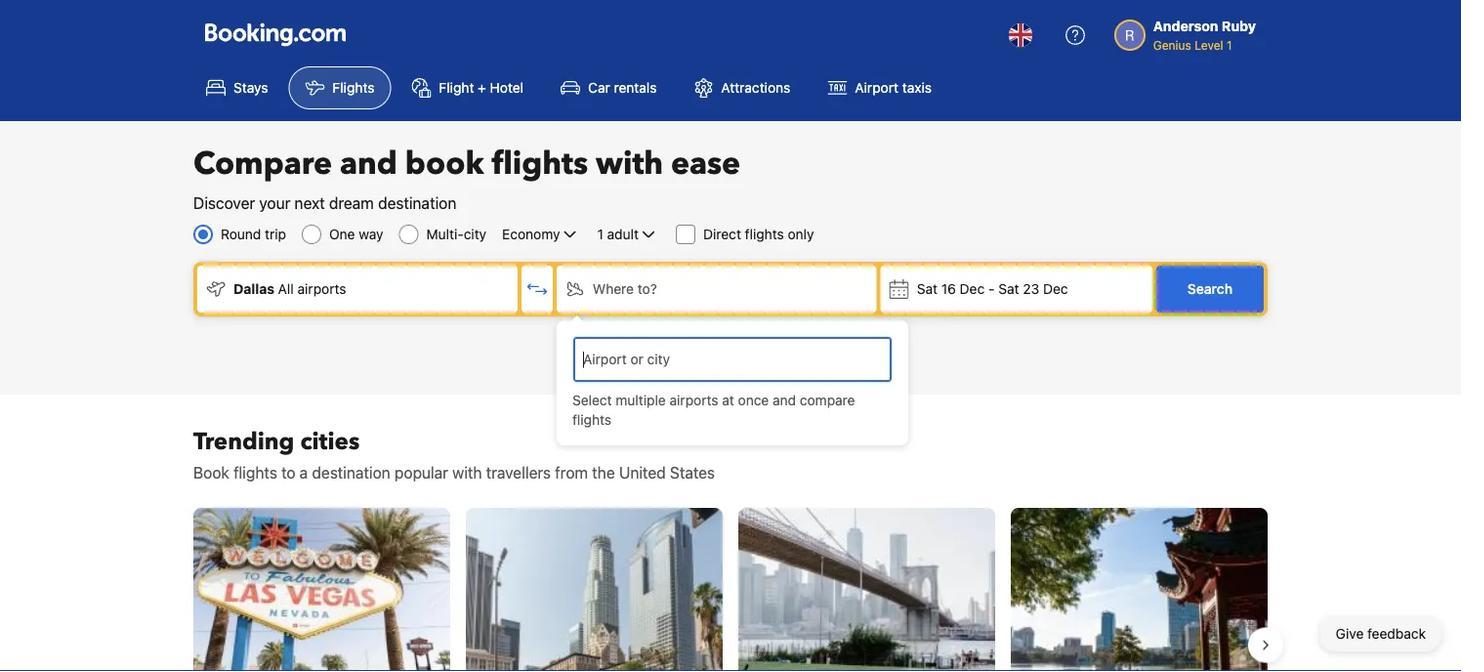 Task type: vqa. For each thing, say whether or not it's contained in the screenshot.
destination
yes



Task type: describe. For each thing, give the bounding box(es) containing it.
1 inside popup button
[[597, 226, 604, 242]]

where to? button
[[557, 266, 877, 313]]

-
[[989, 281, 995, 297]]

23
[[1023, 281, 1040, 297]]

airports for all
[[297, 281, 346, 297]]

united
[[619, 464, 666, 482]]

anderson
[[1154, 18, 1219, 34]]

flight
[[439, 80, 474, 96]]

2 dec from the left
[[1043, 281, 1068, 297]]

from
[[555, 464, 588, 482]]

give
[[1336, 626, 1364, 642]]

sat 16 dec - sat 23 dec
[[917, 281, 1068, 297]]

flight + hotel link
[[395, 66, 540, 109]]

flights inside compare and book flights with ease discover your next dream destination
[[492, 143, 588, 185]]

with inside compare and book flights with ease discover your next dream destination
[[596, 143, 663, 185]]

rentals
[[614, 80, 657, 96]]

taxis
[[902, 80, 932, 96]]

city
[[464, 226, 487, 242]]

attractions link
[[677, 66, 807, 109]]

las vegas, united states image
[[193, 508, 450, 671]]

airport taxis link
[[811, 66, 949, 109]]

orlando, united states image
[[1011, 508, 1268, 671]]

at
[[722, 392, 734, 408]]

feedback
[[1368, 626, 1426, 642]]

round
[[221, 226, 261, 242]]

one way
[[329, 226, 384, 242]]

next
[[295, 194, 325, 212]]

select
[[572, 392, 612, 408]]

a
[[300, 464, 308, 482]]

flights inside select multiple airports at once and compare flights
[[572, 412, 612, 428]]

give feedback button
[[1321, 616, 1442, 652]]

flights left only
[[745, 226, 784, 242]]

airports for multiple
[[670, 392, 719, 408]]

one
[[329, 226, 355, 242]]

airport taxis
[[855, 80, 932, 96]]

attractions
[[721, 80, 791, 96]]

only
[[788, 226, 814, 242]]

+
[[478, 80, 486, 96]]

1 adult button
[[595, 223, 660, 246]]

all
[[278, 281, 294, 297]]

book
[[405, 143, 484, 185]]

give feedback
[[1336, 626, 1426, 642]]

trending
[[193, 425, 294, 458]]

your
[[259, 194, 290, 212]]

direct flights only
[[703, 226, 814, 242]]

destination inside compare and book flights with ease discover your next dream destination
[[378, 194, 457, 212]]

compare and book flights with ease discover your next dream destination
[[193, 143, 741, 212]]

once
[[738, 392, 769, 408]]

economy
[[502, 226, 560, 242]]

book
[[193, 464, 229, 482]]



Task type: locate. For each thing, give the bounding box(es) containing it.
1 horizontal spatial airports
[[670, 392, 719, 408]]

0 horizontal spatial 1
[[597, 226, 604, 242]]

level
[[1195, 38, 1224, 52]]

16
[[942, 281, 956, 297]]

1 vertical spatial airports
[[670, 392, 719, 408]]

compare
[[800, 392, 855, 408]]

1 vertical spatial destination
[[312, 464, 391, 482]]

dec left -
[[960, 281, 985, 297]]

trending cities book flights to a destination popular with travellers from the united states
[[193, 425, 715, 482]]

1 vertical spatial 1
[[597, 226, 604, 242]]

2 sat from the left
[[999, 281, 1019, 297]]

multi-city
[[426, 226, 487, 242]]

dallas
[[233, 281, 275, 297]]

dec right '23'
[[1043, 281, 1068, 297]]

flights
[[492, 143, 588, 185], [745, 226, 784, 242], [572, 412, 612, 428], [234, 464, 277, 482]]

and inside compare and book flights with ease discover your next dream destination
[[340, 143, 397, 185]]

1 right level
[[1227, 38, 1233, 52]]

sat left 16
[[917, 281, 938, 297]]

multiple
[[616, 392, 666, 408]]

and up dream
[[340, 143, 397, 185]]

new york, united states image
[[739, 508, 996, 671]]

trip
[[265, 226, 286, 242]]

popular
[[395, 464, 448, 482]]

0 horizontal spatial with
[[453, 464, 482, 482]]

travellers
[[486, 464, 551, 482]]

states
[[670, 464, 715, 482]]

0 vertical spatial with
[[596, 143, 663, 185]]

destination inside trending cities book flights to a destination popular with travellers from the united states
[[312, 464, 391, 482]]

region
[[178, 500, 1284, 671]]

0 vertical spatial airports
[[297, 281, 346, 297]]

to?
[[638, 281, 657, 297]]

stays
[[233, 80, 268, 96]]

compare
[[193, 143, 332, 185]]

1
[[1227, 38, 1233, 52], [597, 226, 604, 242]]

airports left at
[[670, 392, 719, 408]]

and right the once
[[773, 392, 796, 408]]

flights up economy on the left top
[[492, 143, 588, 185]]

airports inside select multiple airports at once and compare flights
[[670, 392, 719, 408]]

booking.com logo image
[[205, 23, 346, 46], [205, 23, 346, 46]]

where
[[593, 281, 634, 297]]

with up 1 adult popup button
[[596, 143, 663, 185]]

flights link
[[289, 66, 391, 109]]

ease
[[671, 143, 741, 185]]

anderson ruby genius level 1
[[1154, 18, 1256, 52]]

0 vertical spatial 1
[[1227, 38, 1233, 52]]

car rentals link
[[544, 66, 674, 109]]

to
[[281, 464, 296, 482]]

dec
[[960, 281, 985, 297], [1043, 281, 1068, 297]]

1 dec from the left
[[960, 281, 985, 297]]

way
[[359, 226, 384, 242]]

flights down select
[[572, 412, 612, 428]]

1 horizontal spatial 1
[[1227, 38, 1233, 52]]

dream
[[329, 194, 374, 212]]

flights inside trending cities book flights to a destination popular with travellers from the united states
[[234, 464, 277, 482]]

and
[[340, 143, 397, 185], [773, 392, 796, 408]]

dallas all airports
[[233, 281, 346, 297]]

0 horizontal spatial dec
[[960, 281, 985, 297]]

1 vertical spatial and
[[773, 392, 796, 408]]

airports right all
[[297, 281, 346, 297]]

where to?
[[593, 281, 657, 297]]

with
[[596, 143, 663, 185], [453, 464, 482, 482]]

car rentals
[[588, 80, 657, 96]]

with right popular
[[453, 464, 482, 482]]

los angeles, united states image
[[466, 508, 723, 671]]

car
[[588, 80, 610, 96]]

multi-
[[426, 226, 464, 242]]

1 horizontal spatial sat
[[999, 281, 1019, 297]]

airports
[[297, 281, 346, 297], [670, 392, 719, 408]]

destination down cities
[[312, 464, 391, 482]]

1 inside "anderson ruby genius level 1"
[[1227, 38, 1233, 52]]

round trip
[[221, 226, 286, 242]]

1 sat from the left
[[917, 281, 938, 297]]

genius
[[1154, 38, 1192, 52]]

Airport or city text field
[[581, 349, 884, 370]]

0 horizontal spatial and
[[340, 143, 397, 185]]

0 horizontal spatial sat
[[917, 281, 938, 297]]

flights left to
[[234, 464, 277, 482]]

and inside select multiple airports at once and compare flights
[[773, 392, 796, 408]]

destination
[[378, 194, 457, 212], [312, 464, 391, 482]]

cities
[[300, 425, 360, 458]]

search
[[1188, 281, 1233, 297]]

select multiple airports at once and compare flights
[[572, 392, 855, 428]]

destination up multi-
[[378, 194, 457, 212]]

ruby
[[1222, 18, 1256, 34]]

sat 16 dec - sat 23 dec button
[[881, 266, 1153, 313]]

sat right -
[[999, 281, 1019, 297]]

1 horizontal spatial dec
[[1043, 281, 1068, 297]]

with inside trending cities book flights to a destination popular with travellers from the united states
[[453, 464, 482, 482]]

adult
[[607, 226, 639, 242]]

1 left adult
[[597, 226, 604, 242]]

1 horizontal spatial with
[[596, 143, 663, 185]]

0 vertical spatial and
[[340, 143, 397, 185]]

airport
[[855, 80, 899, 96]]

0 horizontal spatial airports
[[297, 281, 346, 297]]

search button
[[1157, 266, 1264, 313]]

hotel
[[490, 80, 524, 96]]

discover
[[193, 194, 255, 212]]

0 vertical spatial destination
[[378, 194, 457, 212]]

1 horizontal spatial and
[[773, 392, 796, 408]]

1 vertical spatial with
[[453, 464, 482, 482]]

stays link
[[190, 66, 285, 109]]

1 adult
[[597, 226, 639, 242]]

flights
[[333, 80, 375, 96]]

direct
[[703, 226, 741, 242]]

the
[[592, 464, 615, 482]]

flight + hotel
[[439, 80, 524, 96]]

sat
[[917, 281, 938, 297], [999, 281, 1019, 297]]



